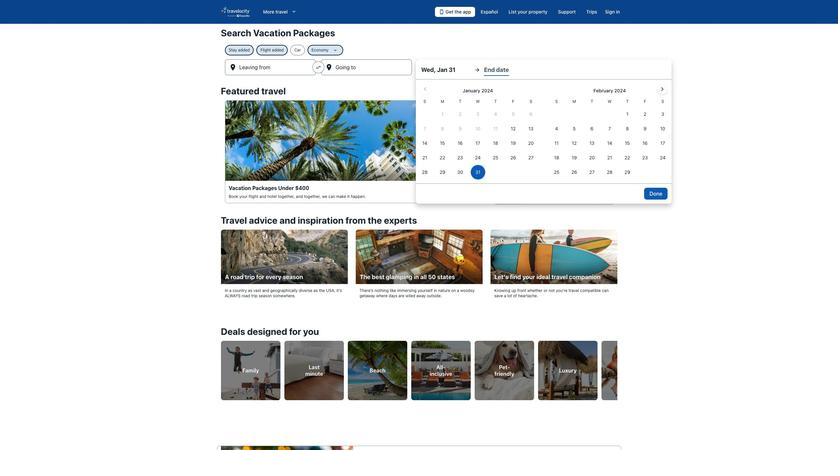 Task type: vqa. For each thing, say whether or not it's contained in the screenshot.
the Swap origin and destination values image
yes



Task type: locate. For each thing, give the bounding box(es) containing it.
main content
[[0, 24, 838, 451]]

previous month image
[[421, 85, 429, 93]]

featured travel region
[[217, 82, 621, 211]]

download the app button image
[[439, 9, 444, 15]]

swap origin and destination values image
[[316, 64, 321, 70]]

next month image
[[659, 85, 667, 93]]



Task type: describe. For each thing, give the bounding box(es) containing it.
previous image
[[217, 365, 225, 373]]

travelocity logo image
[[221, 7, 250, 17]]

next image
[[613, 365, 621, 373]]

travel advice and inspiration from the experts region
[[217, 211, 621, 311]]



